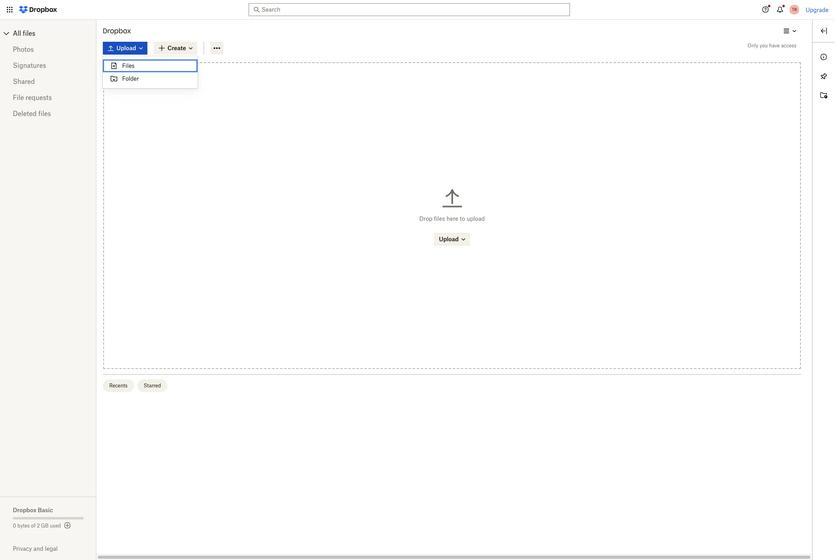 Task type: describe. For each thing, give the bounding box(es) containing it.
drop files here to upload
[[420, 215, 485, 222]]

global header element
[[0, 0, 836, 20]]

legal
[[45, 546, 58, 553]]

files for deleted
[[38, 110, 51, 118]]

shared
[[13, 78, 35, 86]]

photos
[[13, 45, 34, 53]]

photos link
[[13, 41, 84, 57]]

here
[[447, 215, 459, 222]]

and
[[33, 546, 43, 553]]

0
[[13, 523, 16, 529]]

dropbox for dropbox
[[103, 27, 131, 35]]

bytes
[[17, 523, 30, 529]]

privacy and legal link
[[13, 546, 96, 553]]

open details pane image
[[820, 26, 829, 36]]

2
[[37, 523, 40, 529]]

gb
[[41, 523, 49, 529]]

only
[[748, 43, 759, 49]]

drop
[[420, 215, 433, 222]]

upgrade
[[806, 6, 829, 13]]

folder menu item
[[103, 72, 198, 85]]

used
[[50, 523, 61, 529]]

access
[[782, 43, 797, 49]]

all files
[[13, 29, 35, 37]]

0 bytes of 2 gb used
[[13, 523, 61, 529]]

folder
[[122, 75, 139, 82]]

open activity image
[[820, 91, 829, 100]]

only you have access
[[748, 43, 797, 49]]

requests
[[26, 94, 52, 102]]

open pinned items image
[[820, 72, 829, 81]]



Task type: vqa. For each thing, say whether or not it's contained in the screenshot.
Files menu item on the left top of page
yes



Task type: locate. For each thing, give the bounding box(es) containing it.
starred button
[[137, 380, 168, 393]]

0 vertical spatial dropbox
[[103, 27, 131, 35]]

1 vertical spatial files
[[38, 110, 51, 118]]

privacy and legal
[[13, 546, 58, 553]]

dropbox up files
[[103, 27, 131, 35]]

1 vertical spatial dropbox
[[13, 507, 36, 514]]

files inside "link"
[[38, 110, 51, 118]]

1 horizontal spatial dropbox
[[103, 27, 131, 35]]

deleted
[[13, 110, 37, 118]]

shared link
[[13, 74, 84, 90]]

dropbox for dropbox basic
[[13, 507, 36, 514]]

files menu item
[[103, 59, 198, 72]]

recents
[[109, 383, 128, 389]]

have
[[770, 43, 780, 49]]

dropbox logo - go to the homepage image
[[16, 3, 60, 16]]

signatures
[[13, 61, 46, 70]]

1 horizontal spatial files
[[38, 110, 51, 118]]

recents button
[[103, 380, 134, 393]]

files
[[23, 29, 35, 37], [38, 110, 51, 118], [434, 215, 445, 222]]

starred
[[144, 383, 161, 389]]

dropbox up bytes
[[13, 507, 36, 514]]

upload
[[467, 215, 485, 222]]

all
[[13, 29, 21, 37]]

files for all
[[23, 29, 35, 37]]

open information panel image
[[820, 52, 829, 62]]

deleted files
[[13, 110, 51, 118]]

get more space image
[[63, 521, 72, 531]]

dropbox
[[103, 27, 131, 35], [13, 507, 36, 514]]

file requests link
[[13, 90, 84, 106]]

deleted files link
[[13, 106, 84, 122]]

2 vertical spatial files
[[434, 215, 445, 222]]

upgrade link
[[806, 6, 829, 13]]

0 horizontal spatial files
[[23, 29, 35, 37]]

files for drop
[[434, 215, 445, 222]]

basic
[[38, 507, 53, 514]]

file requests
[[13, 94, 52, 102]]

file
[[13, 94, 24, 102]]

2 horizontal spatial files
[[434, 215, 445, 222]]

0 horizontal spatial dropbox
[[13, 507, 36, 514]]

files down file requests link
[[38, 110, 51, 118]]

signatures link
[[13, 57, 84, 74]]

files left here
[[434, 215, 445, 222]]

dropbox basic
[[13, 507, 53, 514]]

all files link
[[13, 27, 96, 40]]

privacy
[[13, 546, 32, 553]]

files
[[122, 62, 135, 69]]

files right all
[[23, 29, 35, 37]]

you
[[760, 43, 768, 49]]

0 vertical spatial files
[[23, 29, 35, 37]]

to
[[460, 215, 465, 222]]

of
[[31, 523, 36, 529]]



